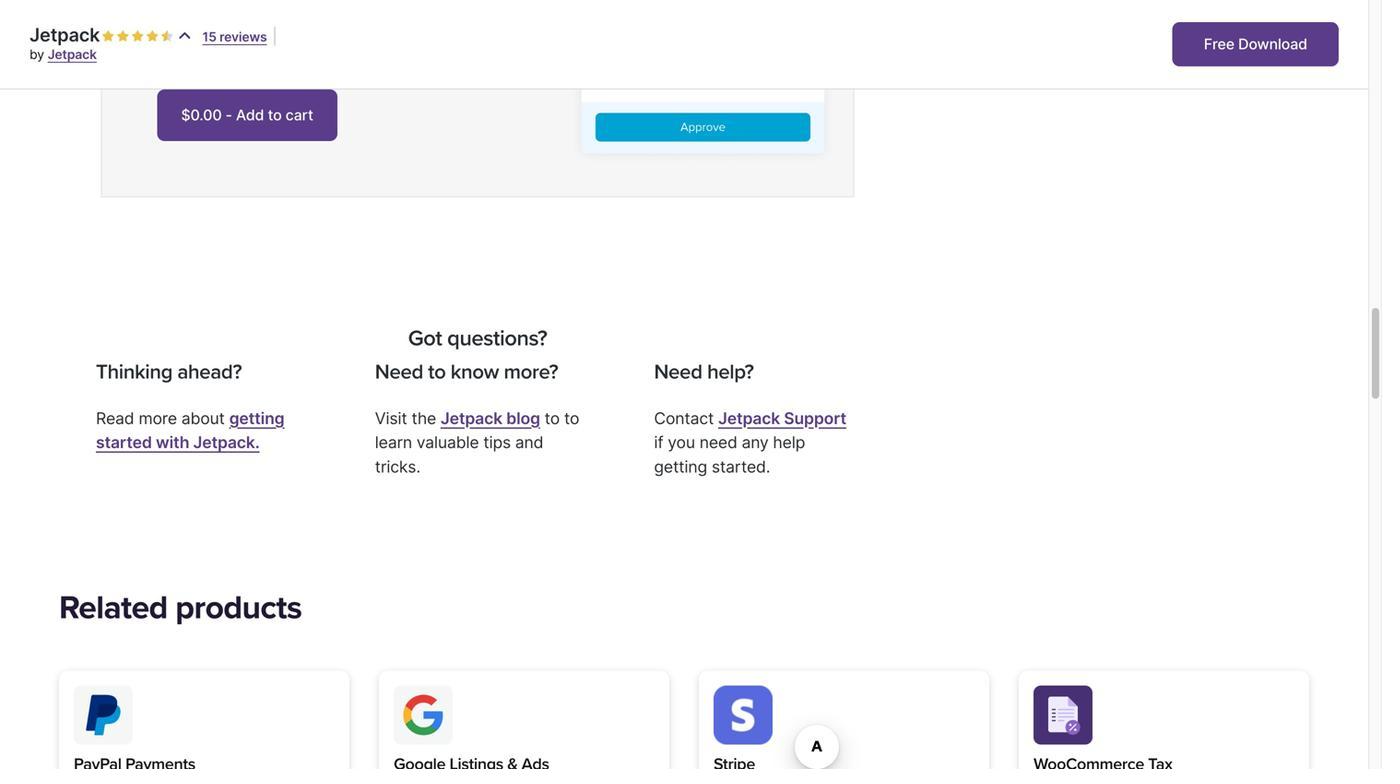 Task type: locate. For each thing, give the bounding box(es) containing it.
1 horizontal spatial with
[[345, 24, 377, 43]]

need for need help?
[[654, 360, 702, 385]]

jetpack up reviews
[[210, 0, 270, 19]]

this
[[208, 24, 240, 43]]

1 vertical spatial and
[[515, 433, 544, 452]]

0 vertical spatial and
[[344, 48, 372, 68]]

0 vertical spatial getting
[[229, 408, 284, 428]]

1 horizontal spatial getting
[[654, 457, 707, 476]]

getting
[[229, 408, 284, 428], [654, 457, 707, 476]]

getting inside "contact jetpack support if you need any help getting started."
[[654, 457, 707, 476]]

need down the got
[[375, 360, 423, 385]]

with down store
[[345, 24, 377, 43]]

to
[[268, 106, 282, 124], [428, 360, 446, 385], [545, 408, 560, 428], [564, 408, 579, 428]]

to to learn valuable tips and tricks.
[[375, 408, 579, 476]]

0 horizontal spatial and
[[344, 48, 372, 68]]

products
[[175, 588, 302, 628]]

add
[[236, 106, 264, 124]]

help?
[[707, 360, 754, 385]]

getting started with jetpack.
[[96, 408, 284, 452]]

insights,
[[277, 48, 339, 68]]

1 vertical spatial you
[[668, 433, 695, 452]]

jetpack support link
[[718, 408, 847, 428]]

with down read more about
[[156, 433, 189, 452]]

you down your
[[313, 24, 340, 43]]

and
[[344, 48, 372, 68], [515, 433, 544, 452]]

jetpack inside "contact jetpack support if you need any help getting started."
[[718, 408, 780, 428]]

read more about
[[96, 408, 229, 428]]

blog
[[506, 408, 540, 428]]

about
[[181, 408, 225, 428]]

thinking
[[96, 360, 172, 385]]

15
[[202, 29, 216, 45]]

$0.00 - add to cart link
[[157, 89, 337, 141]]

learn
[[375, 433, 412, 452]]

set up jetpack for your store with just a few clicks. this provides you with simple security features, traffic insights, and more.
[[157, 0, 494, 68]]

0 horizontal spatial with
[[156, 433, 189, 452]]

0 vertical spatial with
[[380, 0, 412, 19]]

0 horizontal spatial you
[[313, 24, 340, 43]]

jetpack
[[210, 0, 270, 19], [30, 24, 100, 46], [48, 47, 97, 62], [441, 408, 503, 428], [718, 408, 780, 428]]

rate product 4 stars image
[[146, 30, 159, 43]]

$0.00 - add to cart
[[181, 106, 313, 124]]

and inside to to learn valuable tips and tricks.
[[515, 433, 544, 452]]

2 need from the left
[[654, 360, 702, 385]]

contact
[[654, 408, 714, 428]]

1 need from the left
[[375, 360, 423, 385]]

$0.00
[[181, 106, 222, 124]]

you right if
[[668, 433, 695, 452]]

getting up the jetpack. on the bottom left of page
[[229, 408, 284, 428]]

0 vertical spatial you
[[313, 24, 340, 43]]

jetpack up any
[[718, 408, 780, 428]]

you inside set up jetpack for your store with just a few clicks. this provides you with simple security features, traffic insights, and more.
[[313, 24, 340, 43]]

more
[[139, 408, 177, 428]]

just
[[417, 0, 444, 19]]

a
[[448, 0, 457, 19]]

features,
[[157, 48, 223, 68]]

free download link
[[1173, 22, 1339, 66]]

getting down if
[[654, 457, 707, 476]]

jetpack up the by jetpack
[[30, 24, 100, 46]]

tricks.
[[375, 457, 421, 476]]

got
[[408, 325, 442, 352]]

you inside "contact jetpack support if you need any help getting started."
[[668, 433, 695, 452]]

with up simple
[[380, 0, 412, 19]]

0 horizontal spatial getting
[[229, 408, 284, 428]]

1 horizontal spatial need
[[654, 360, 702, 385]]

know
[[451, 360, 499, 385]]

rate product 1 star image
[[102, 30, 115, 43]]

provides
[[244, 24, 309, 43]]

reviews
[[220, 29, 267, 45]]

and left more.
[[344, 48, 372, 68]]

need up the contact at bottom
[[654, 360, 702, 385]]

rate product 3 stars image
[[131, 30, 144, 43]]

your
[[300, 0, 333, 19]]

and down 'blog'
[[515, 433, 544, 452]]

need for need to know more?
[[375, 360, 423, 385]]

1 horizontal spatial and
[[515, 433, 544, 452]]

jetpack.
[[193, 433, 260, 452]]

0 horizontal spatial need
[[375, 360, 423, 385]]

tips
[[483, 433, 511, 452]]

questions?
[[447, 325, 547, 352]]

for
[[275, 0, 295, 19]]

simple
[[381, 24, 430, 43]]

need to know more?
[[375, 360, 558, 385]]

2 horizontal spatial with
[[380, 0, 412, 19]]

rate product 2 stars image
[[117, 30, 129, 43]]

need
[[375, 360, 423, 385], [654, 360, 702, 385]]

1 vertical spatial getting
[[654, 457, 707, 476]]

started
[[96, 433, 152, 452]]

you
[[313, 24, 340, 43], [668, 433, 695, 452]]

2 vertical spatial with
[[156, 433, 189, 452]]

1 horizontal spatial you
[[668, 433, 695, 452]]

by
[[30, 47, 44, 62]]

got questions?
[[408, 325, 547, 352]]

jetpack link
[[48, 47, 97, 62]]

with
[[380, 0, 412, 19], [345, 24, 377, 43], [156, 433, 189, 452]]



Task type: vqa. For each thing, say whether or not it's contained in the screenshot.
Rate product 4 stars icon
yes



Task type: describe. For each thing, give the bounding box(es) containing it.
download
[[1239, 35, 1308, 53]]

15 reviews link
[[202, 29, 267, 45]]

jetpack right by
[[48, 47, 97, 62]]

visit
[[375, 408, 407, 428]]

up
[[187, 0, 206, 19]]

jetpack up valuable on the left of page
[[441, 408, 503, 428]]

need
[[700, 433, 738, 452]]

store
[[337, 0, 376, 19]]

jetpack inside set up jetpack for your store with just a few clicks. this provides you with simple security features, traffic insights, and more.
[[210, 0, 270, 19]]

with inside 'getting started with jetpack.'
[[156, 433, 189, 452]]

if
[[654, 433, 664, 452]]

clicks.
[[157, 24, 204, 43]]

more?
[[504, 360, 558, 385]]

related products
[[59, 588, 302, 628]]

traffic
[[228, 48, 272, 68]]

read
[[96, 408, 134, 428]]

help
[[773, 433, 805, 452]]

free
[[1204, 35, 1235, 53]]

free download
[[1204, 35, 1308, 53]]

15 reviews
[[202, 29, 267, 45]]

ahead?
[[177, 360, 242, 385]]

need help?
[[654, 360, 754, 385]]

and inside set up jetpack for your store with just a few clicks. this provides you with simple security features, traffic insights, and more.
[[344, 48, 372, 68]]

any
[[742, 433, 769, 452]]

jetpack blog link
[[441, 408, 540, 428]]

-
[[226, 106, 232, 124]]

by jetpack
[[30, 47, 97, 62]]

imagealt image
[[567, 0, 840, 165]]

1 vertical spatial with
[[345, 24, 377, 43]]

set
[[157, 0, 182, 19]]

getting started with jetpack. link
[[96, 408, 284, 452]]

few
[[461, 0, 489, 19]]

related
[[59, 588, 168, 628]]

cart
[[286, 106, 313, 124]]

contact jetpack support if you need any help getting started.
[[654, 408, 847, 476]]

rate product 5 stars image
[[161, 30, 174, 43]]

security
[[434, 24, 494, 43]]

the
[[412, 408, 436, 428]]

support
[[784, 408, 847, 428]]

valuable
[[417, 433, 479, 452]]

getting inside 'getting started with jetpack.'
[[229, 408, 284, 428]]

started.
[[712, 457, 770, 476]]

to inside $0.00 - add to cart link
[[268, 106, 282, 124]]

thinking ahead?
[[96, 360, 242, 385]]

visit the jetpack blog
[[375, 408, 540, 428]]

more.
[[376, 48, 419, 68]]



